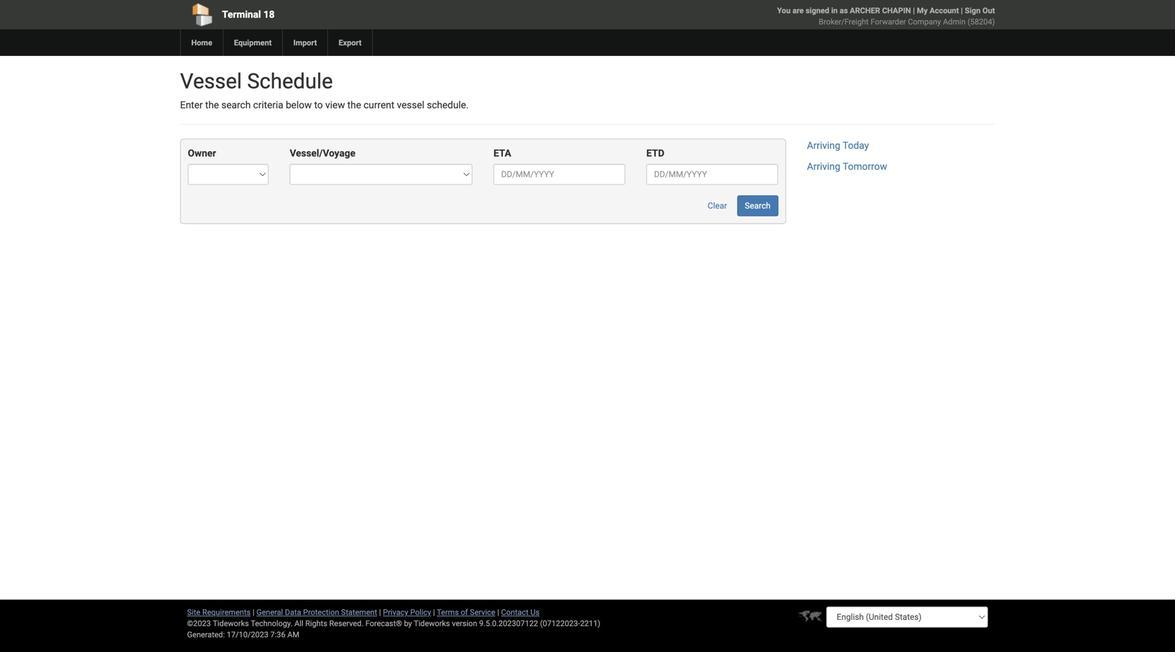 Task type: describe. For each thing, give the bounding box(es) containing it.
company
[[908, 17, 941, 26]]

sign out link
[[965, 6, 995, 15]]

by
[[404, 619, 412, 629]]

enter
[[180, 99, 203, 111]]

vessel/voyage
[[290, 148, 356, 159]]

are
[[793, 6, 804, 15]]

to
[[314, 99, 323, 111]]

general
[[256, 608, 283, 617]]

admin
[[943, 17, 966, 26]]

terms
[[437, 608, 459, 617]]

1 the from the left
[[205, 99, 219, 111]]

my account link
[[917, 6, 959, 15]]

import link
[[282, 29, 327, 56]]

terminal 18
[[222, 9, 275, 20]]

search
[[221, 99, 251, 111]]

chapin
[[882, 6, 911, 15]]

statement
[[341, 608, 377, 617]]

you are signed in as archer chapin | my account | sign out broker/freight forwarder company admin (58204)
[[777, 6, 995, 26]]

terms of service link
[[437, 608, 495, 617]]

broker/freight
[[819, 17, 869, 26]]

all
[[295, 619, 303, 629]]

out
[[983, 6, 995, 15]]

contact
[[501, 608, 529, 617]]

you
[[777, 6, 791, 15]]

tideworks
[[414, 619, 450, 629]]

archer
[[850, 6, 880, 15]]

9.5.0.202307122
[[479, 619, 538, 629]]

terminal 18 link
[[180, 0, 507, 29]]

forecast®
[[366, 619, 402, 629]]

7:36
[[270, 631, 286, 640]]

©2023 tideworks
[[187, 619, 249, 629]]

privacy policy link
[[383, 608, 431, 617]]

technology.
[[251, 619, 293, 629]]

site
[[187, 608, 200, 617]]

import
[[293, 38, 317, 47]]

signed
[[806, 6, 829, 15]]

schedule
[[247, 69, 333, 94]]

| up tideworks
[[433, 608, 435, 617]]

(58204)
[[968, 17, 995, 26]]

view
[[325, 99, 345, 111]]

arriving today
[[807, 140, 869, 151]]

criteria
[[253, 99, 283, 111]]

search button
[[737, 195, 778, 216]]

privacy
[[383, 608, 408, 617]]

policy
[[410, 608, 431, 617]]

schedule.
[[427, 99, 469, 111]]

in
[[831, 6, 838, 15]]

2 the from the left
[[347, 99, 361, 111]]

vessel
[[397, 99, 424, 111]]

version
[[452, 619, 477, 629]]

eta
[[494, 148, 511, 159]]

2211)
[[580, 619, 601, 629]]

generated:
[[187, 631, 225, 640]]

| up the forecast®
[[379, 608, 381, 617]]

search
[[745, 201, 771, 211]]

of
[[461, 608, 468, 617]]



Task type: locate. For each thing, give the bounding box(es) containing it.
| left sign
[[961, 6, 963, 15]]

1 arriving from the top
[[807, 140, 841, 151]]

vessel
[[180, 69, 242, 94]]

ETA text field
[[494, 164, 626, 185]]

| up 9.5.0.202307122
[[497, 608, 499, 617]]

terminal
[[222, 9, 261, 20]]

export
[[339, 38, 362, 47]]

arriving for arriving today
[[807, 140, 841, 151]]

(07122023-
[[540, 619, 580, 629]]

service
[[470, 608, 495, 617]]

|
[[913, 6, 915, 15], [961, 6, 963, 15], [253, 608, 255, 617], [379, 608, 381, 617], [433, 608, 435, 617], [497, 608, 499, 617]]

arriving tomorrow
[[807, 161, 887, 172]]

my
[[917, 6, 928, 15]]

etd
[[647, 148, 665, 159]]

contact us link
[[501, 608, 540, 617]]

18
[[263, 9, 275, 20]]

site requirements | general data protection statement | privacy policy | terms of service | contact us ©2023 tideworks technology. all rights reserved. forecast® by tideworks version 9.5.0.202307122 (07122023-2211) generated: 17/10/2023 7:36 am
[[187, 608, 601, 640]]

protection
[[303, 608, 339, 617]]

data
[[285, 608, 301, 617]]

arriving tomorrow link
[[807, 161, 887, 172]]

equipment
[[234, 38, 272, 47]]

arriving down 'arriving today'
[[807, 161, 841, 172]]

17/10/2023
[[227, 631, 268, 640]]

rights
[[305, 619, 327, 629]]

sign
[[965, 6, 981, 15]]

the right the view
[[347, 99, 361, 111]]

today
[[843, 140, 869, 151]]

clear button
[[700, 195, 735, 216]]

equipment link
[[223, 29, 282, 56]]

site requirements link
[[187, 608, 251, 617]]

am
[[287, 631, 299, 640]]

1 vertical spatial arriving
[[807, 161, 841, 172]]

tomorrow
[[843, 161, 887, 172]]

owner
[[188, 148, 216, 159]]

arriving today link
[[807, 140, 869, 151]]

reserved.
[[329, 619, 364, 629]]

0 vertical spatial arriving
[[807, 140, 841, 151]]

general data protection statement link
[[256, 608, 377, 617]]

forwarder
[[871, 17, 906, 26]]

arriving
[[807, 140, 841, 151], [807, 161, 841, 172]]

us
[[531, 608, 540, 617]]

2 arriving from the top
[[807, 161, 841, 172]]

the
[[205, 99, 219, 111], [347, 99, 361, 111]]

arriving for arriving tomorrow
[[807, 161, 841, 172]]

export link
[[327, 29, 372, 56]]

vessel schedule enter the search criteria below to view the current vessel schedule.
[[180, 69, 469, 111]]

the right 'enter'
[[205, 99, 219, 111]]

account
[[930, 6, 959, 15]]

| left my
[[913, 6, 915, 15]]

home link
[[180, 29, 223, 56]]

as
[[840, 6, 848, 15]]

1 horizontal spatial the
[[347, 99, 361, 111]]

clear
[[708, 201, 727, 211]]

current
[[364, 99, 395, 111]]

| left general
[[253, 608, 255, 617]]

0 horizontal spatial the
[[205, 99, 219, 111]]

arriving up arriving tomorrow
[[807, 140, 841, 151]]

home
[[191, 38, 212, 47]]

below
[[286, 99, 312, 111]]

requirements
[[202, 608, 251, 617]]

ETD text field
[[647, 164, 778, 185]]



Task type: vqa. For each thing, say whether or not it's contained in the screenshot.
the "by"
yes



